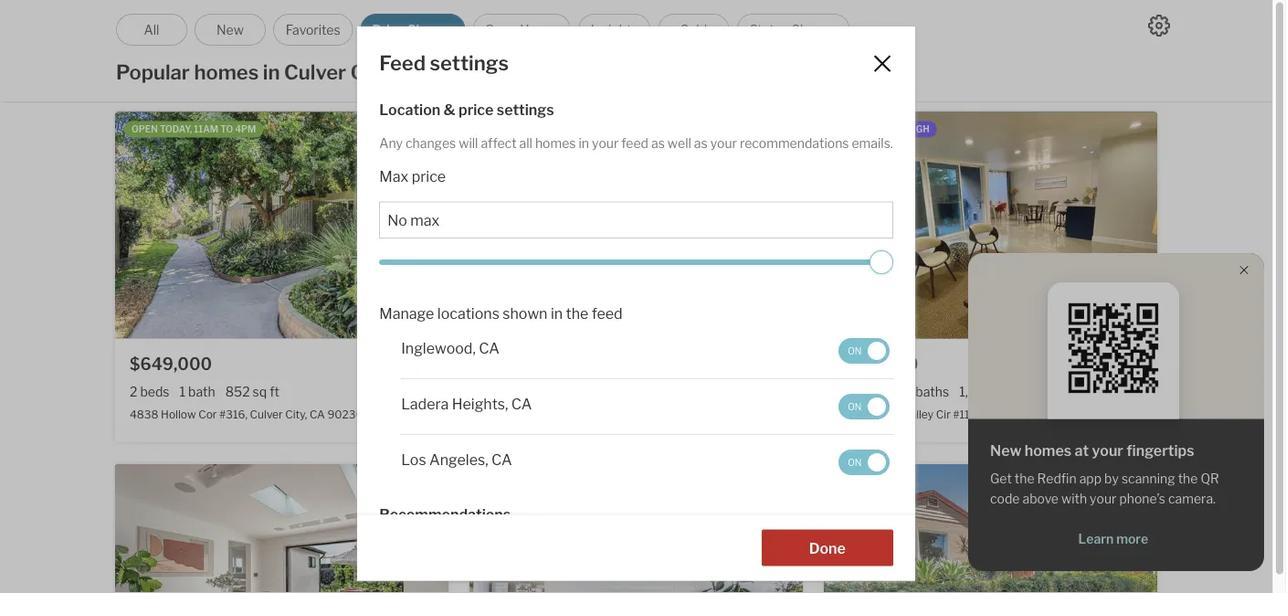 Task type: vqa. For each thing, say whether or not it's contained in the screenshot.
2 baths
yes



Task type: locate. For each thing, give the bounding box(es) containing it.
new for new
[[217, 22, 244, 37]]

your
[[592, 136, 619, 152], [711, 136, 737, 152], [1092, 442, 1124, 460], [1090, 491, 1117, 507]]

ca left city
[[333, 56, 349, 69]]

2 beds up 6555
[[839, 385, 878, 400]]

valley left '#115,'
[[904, 408, 934, 422]]

0 horizontal spatial valley
[[192, 56, 223, 69]]

0 horizontal spatial as
[[652, 136, 665, 152]]

1.75 down $805,000
[[889, 33, 914, 48]]

homes down 1,347
[[194, 60, 259, 85]]

0 horizontal spatial bath
[[188, 385, 215, 400]]

1.75 baths down $729,900
[[889, 385, 950, 400]]

ft
[[286, 33, 296, 48], [270, 385, 280, 400], [1012, 385, 1022, 400]]

bath up cor
[[188, 385, 215, 400]]

bath for $470,000
[[534, 385, 562, 400]]

price
[[459, 101, 494, 119], [412, 168, 446, 186]]

2 beds up 4838
[[130, 385, 169, 400]]

0 vertical spatial cir
[[225, 56, 240, 69]]

1 horizontal spatial in
[[551, 305, 563, 323]]

app install qr code image
[[1063, 297, 1165, 399]]

recommendations
[[379, 506, 511, 524]]

4838
[[130, 408, 159, 422]]

valley down 2 baths
[[192, 56, 223, 69]]

1 vertical spatial cir
[[936, 408, 951, 422]]

2 horizontal spatial 1
[[526, 385, 532, 400]]

open house
[[485, 22, 559, 37]]

1 vertical spatial homes
[[535, 136, 576, 152]]

change
[[407, 22, 454, 37], [791, 22, 837, 37]]

cor
[[198, 408, 217, 422]]

2 horizontal spatial sq
[[995, 385, 1009, 400]]

2 left all
[[130, 33, 137, 48]]

ca down manage locations shown in the feed
[[479, 340, 500, 358]]

1 horizontal spatial 1
[[484, 385, 490, 400]]

1 horizontal spatial new
[[991, 442, 1022, 460]]

new up #100,
[[217, 22, 244, 37]]

get the redfin app by scanning the qr code above with your phone's camera.
[[991, 471, 1220, 507]]

&
[[444, 101, 456, 119]]

0 horizontal spatial favorite button image
[[410, 354, 434, 377]]

green
[[159, 56, 190, 69], [870, 408, 901, 422]]

1 horizontal spatial ft
[[286, 33, 296, 48]]

baths
[[190, 33, 224, 48], [916, 33, 950, 48], [916, 385, 950, 400]]

dr
[[929, 56, 941, 69], [577, 408, 589, 422]]

feed down max price slider range field
[[592, 305, 623, 323]]

bed
[[493, 385, 516, 400]]

sq
[[269, 33, 283, 48], [253, 385, 267, 400], [995, 385, 1009, 400]]

4838 hollow cor #316, culver city, ca 90230
[[130, 408, 363, 422]]

redfin
[[1038, 471, 1077, 487]]

0 horizontal spatial price
[[412, 168, 446, 186]]

unit
[[591, 408, 612, 422]]

2 for $729,900
[[839, 385, 846, 400]]

changes
[[406, 136, 456, 152]]

1 horizontal spatial canterbury
[[869, 56, 926, 69]]

0 vertical spatial 1.75
[[889, 33, 914, 48]]

ft right 1,252
[[1012, 385, 1022, 400]]

done
[[810, 540, 846, 558]]

0 horizontal spatial sq
[[253, 385, 267, 400]]

beds
[[140, 33, 169, 48], [140, 385, 169, 400], [849, 385, 878, 400]]

1.75
[[889, 33, 914, 48], [889, 385, 913, 400]]

bath down the $470,000
[[534, 385, 562, 400]]

0 horizontal spatial homes
[[194, 60, 259, 85]]

green right 6555
[[870, 408, 901, 422]]

1 right bed
[[526, 385, 532, 400]]

1 photo of 6000 canterbury dr unit d111, culver city, ca 90230 image from the left
[[470, 112, 803, 339]]

0 horizontal spatial canterbury
[[516, 408, 574, 422]]

photo of 9105 summertime ln, culver city, ca 90230 image
[[470, 464, 803, 593], [803, 464, 1137, 593]]

change up feed settings
[[407, 22, 454, 37]]

1 vertical spatial dr
[[577, 408, 589, 422]]

your right well
[[711, 136, 737, 152]]

your down by
[[1090, 491, 1117, 507]]

ft up 6315 green valley cir #100, culver city, ca 90230
[[286, 33, 296, 48]]

2 beds for $729,900
[[839, 385, 878, 400]]

ft for $715,000
[[286, 33, 296, 48]]

0 horizontal spatial the
[[566, 305, 589, 323]]

any
[[379, 136, 403, 152]]

dr for #311,
[[929, 56, 941, 69]]

0 horizontal spatial green
[[159, 56, 190, 69]]

$715,000
[[130, 2, 208, 22]]

sq for $729,900
[[995, 385, 1009, 400]]

0 horizontal spatial new
[[217, 22, 244, 37]]

2 for $649,000
[[130, 385, 137, 400]]

culver right cir,
[[578, 56, 611, 69]]

favorite button image
[[410, 1, 434, 25], [765, 1, 789, 25], [765, 354, 789, 377]]

0 vertical spatial in
[[263, 60, 280, 85]]

feed
[[622, 136, 649, 152], [592, 305, 623, 323]]

1 1 from the left
[[180, 385, 186, 400]]

at
[[1075, 442, 1089, 460]]

0 vertical spatial canterbury
[[869, 56, 926, 69]]

favorite button image up fingertips
[[1119, 354, 1143, 377]]

2 up 6555
[[839, 385, 846, 400]]

Price Change radio
[[360, 14, 466, 46]]

sq right 1,347
[[269, 33, 283, 48]]

new up the get
[[991, 442, 1022, 460]]

homes for popular
[[194, 60, 259, 85]]

green right the 6315
[[159, 56, 190, 69]]

baths up 6555 green valley cir #115, culver city, ca 90230
[[916, 385, 950, 400]]

d111,
[[614, 408, 640, 422]]

the up camera.
[[1179, 471, 1198, 487]]

1 horizontal spatial change
[[791, 22, 837, 37]]

culver
[[274, 56, 307, 69], [578, 56, 611, 69], [972, 56, 1005, 69], [284, 60, 346, 85], [250, 408, 283, 422], [642, 408, 675, 422], [982, 408, 1015, 422]]

dr left unit
[[577, 408, 589, 422]]

1 favorite button image from the left
[[410, 354, 434, 377]]

in right all
[[579, 136, 589, 152]]

canterbury for 6001
[[869, 56, 926, 69]]

0 vertical spatial homes
[[194, 60, 259, 85]]

0 horizontal spatial change
[[407, 22, 454, 37]]

1 bath up cor
[[180, 385, 215, 400]]

change right the status
[[791, 22, 837, 37]]

$470,000
[[484, 355, 566, 375]]

1 vertical spatial price
[[412, 168, 446, 186]]

favorite button checkbox for $649,000
[[410, 354, 434, 377]]

culver right #311,
[[972, 56, 1005, 69]]

favorite button checkbox for $715,000
[[410, 1, 434, 25]]

2 horizontal spatial ft
[[1012, 385, 1022, 400]]

2 vertical spatial in
[[551, 305, 563, 323]]

location & price settings
[[379, 101, 554, 119]]

1.75 baths up #311,
[[889, 33, 950, 48]]

1 horizontal spatial sq
[[269, 33, 283, 48]]

feed settings
[[379, 52, 509, 76]]

learn more link
[[991, 530, 1237, 548]]

canterbury right the '6000'
[[516, 408, 574, 422]]

1 vertical spatial in
[[579, 136, 589, 152]]

1 up hollow
[[180, 385, 186, 400]]

favorite button image
[[410, 354, 434, 377], [1119, 354, 1143, 377]]

favorite button checkbox for $729,900
[[1119, 354, 1143, 377]]

canterbury for 6000
[[516, 408, 574, 422]]

0 vertical spatial green
[[159, 56, 190, 69]]

2 vertical spatial homes
[[1025, 442, 1072, 460]]

1 bath down the $470,000
[[526, 385, 562, 400]]

Status Change radio
[[737, 14, 850, 46]]

favorite button checkbox
[[410, 1, 434, 25], [765, 1, 789, 25], [410, 354, 434, 377], [765, 354, 789, 377], [1119, 354, 1143, 377]]

6000 canterbury dr unit d111, culver city, ca 90230
[[484, 408, 756, 422]]

0 horizontal spatial dr
[[577, 408, 589, 422]]

1 vertical spatial 1.75 baths
[[889, 385, 950, 400]]

1 bath from the left
[[188, 385, 215, 400]]

settings up location & price settings
[[430, 52, 509, 76]]

ft up 4838 hollow cor #316, culver city, ca 90230
[[270, 385, 280, 400]]

ca
[[333, 56, 349, 69], [638, 56, 653, 69], [1031, 56, 1047, 69], [479, 340, 500, 358], [512, 395, 532, 413], [310, 408, 325, 422], [702, 408, 718, 422], [1042, 408, 1057, 422], [492, 451, 512, 469]]

0 vertical spatial dr
[[929, 56, 941, 69]]

1 vertical spatial 1.75
[[889, 385, 913, 400]]

insights
[[591, 22, 638, 37]]

2 photo of 11215 hannum ave, culver city, ca 90230 image from the left
[[449, 464, 782, 593]]

1.75 down $729,900
[[889, 385, 913, 400]]

homes up redfin
[[1025, 442, 1072, 460]]

1 horizontal spatial dr
[[929, 56, 941, 69]]

price down 'changes'
[[412, 168, 446, 186]]

2 1.75 baths from the top
[[889, 385, 950, 400]]

New radio
[[195, 14, 266, 46]]

beds up 4838
[[140, 385, 169, 400]]

beds for $715,000
[[140, 33, 169, 48]]

2 beds up the 6315
[[130, 33, 169, 48]]

1 horizontal spatial homes
[[535, 136, 576, 152]]

dr left #311,
[[929, 56, 941, 69]]

1 for $649,000
[[180, 385, 186, 400]]

feed left well
[[622, 136, 649, 152]]

1 left bed
[[484, 385, 490, 400]]

beds for $729,900
[[849, 385, 878, 400]]

0 vertical spatial 1.75 baths
[[889, 33, 950, 48]]

1 bath
[[180, 385, 215, 400], [526, 385, 562, 400]]

as left well
[[652, 136, 665, 152]]

Max price input text field
[[388, 212, 885, 230]]

1 vertical spatial new
[[991, 442, 1022, 460]]

2 1 bath from the left
[[526, 385, 562, 400]]

2 change from the left
[[791, 22, 837, 37]]

ladera
[[401, 395, 449, 413]]

2 bath from the left
[[534, 385, 562, 400]]

cir
[[225, 56, 240, 69], [936, 408, 951, 422]]

the
[[566, 305, 589, 323], [1015, 471, 1035, 487], [1179, 471, 1198, 487]]

1 horizontal spatial valley
[[904, 408, 934, 422]]

heights,
[[452, 395, 508, 413]]

1 change from the left
[[407, 22, 454, 37]]

1,252
[[960, 385, 992, 400]]

Sold radio
[[658, 14, 730, 46]]

1.75 baths
[[889, 33, 950, 48], [889, 385, 950, 400]]

settings
[[430, 52, 509, 76], [497, 101, 554, 119]]

0 horizontal spatial 1 bath
[[180, 385, 215, 400]]

above
[[1023, 491, 1059, 507]]

hollow
[[161, 408, 196, 422]]

Favorites radio
[[273, 14, 353, 46]]

1 horizontal spatial price
[[459, 101, 494, 119]]

2 horizontal spatial homes
[[1025, 442, 1072, 460]]

new inside option
[[217, 22, 244, 37]]

cir left #100,
[[225, 56, 240, 69]]

beds up the 6315
[[140, 33, 169, 48]]

homes
[[194, 60, 259, 85], [535, 136, 576, 152], [1025, 442, 1072, 460]]

baths for $715,000
[[190, 33, 224, 48]]

sq right 852
[[253, 385, 267, 400]]

2 favorite button image from the left
[[1119, 354, 1143, 377]]

favorite button image for $470,000
[[765, 354, 789, 377]]

any changes will affect all homes in your feed as well as your recommendations emails.
[[379, 136, 894, 152]]

2 photo of 4838 hollow cor #316, culver city, ca 90230 image from the left
[[449, 112, 782, 339]]

change for price change
[[407, 22, 454, 37]]

cir left '#115,'
[[936, 408, 951, 422]]

0 vertical spatial new
[[217, 22, 244, 37]]

in right shown
[[551, 305, 563, 323]]

6000
[[484, 408, 514, 422]]

to
[[220, 124, 233, 135]]

6315
[[130, 56, 156, 69]]

get
[[991, 471, 1012, 487]]

0 vertical spatial valley
[[192, 56, 223, 69]]

price right &
[[459, 101, 494, 119]]

photo of 6555 green valley cir #115, culver city, ca 90230 image
[[824, 112, 1158, 339], [1158, 112, 1287, 339]]

option group
[[116, 14, 850, 46]]

1,347 sq ft
[[234, 33, 296, 48]]

1 vertical spatial canterbury
[[516, 408, 574, 422]]

locations
[[438, 305, 500, 323]]

favorite button image for $729,900
[[1119, 354, 1143, 377]]

favorite button image up ladera on the left bottom of page
[[410, 354, 434, 377]]

3 1 from the left
[[526, 385, 532, 400]]

2 up 4838
[[130, 385, 137, 400]]

in down '1,347 sq ft'
[[263, 60, 280, 85]]

1 photo of 6555 green valley cir #115, culver city, ca 90230 image from the left
[[824, 112, 1158, 339]]

1 horizontal spatial green
[[870, 408, 901, 422]]

90230
[[351, 56, 387, 69], [656, 56, 692, 69], [1049, 56, 1085, 69], [328, 408, 363, 422], [720, 408, 756, 422], [1060, 408, 1096, 422]]

baths left 1,347
[[190, 33, 224, 48]]

1 photo of 4838 hollow cor #316, culver city, ca 90230 image from the left
[[115, 112, 449, 339]]

1 for $470,000
[[526, 385, 532, 400]]

city, down 1,252 sq ft
[[1017, 408, 1039, 422]]

0 horizontal spatial ft
[[270, 385, 280, 400]]

2 for $715,000
[[130, 33, 137, 48]]

1 horizontal spatial as
[[694, 136, 708, 152]]

as
[[652, 136, 665, 152], [694, 136, 708, 152]]

dr for unit
[[577, 408, 589, 422]]

new homes at your fingertips
[[991, 442, 1195, 460]]

homes right all
[[535, 136, 576, 152]]

open today, 11am to 4pm
[[132, 124, 256, 135]]

photo of 6000 canterbury dr unit d111, culver city, ca 90230 image
[[470, 112, 803, 339], [803, 112, 1137, 339]]

beds up 6555
[[849, 385, 878, 400]]

new
[[217, 22, 244, 37], [991, 442, 1022, 460]]

the right shown
[[566, 305, 589, 323]]

1 horizontal spatial cir
[[936, 408, 951, 422]]

as right well
[[694, 136, 708, 152]]

the right the get
[[1015, 471, 1035, 487]]

canterbury
[[869, 56, 926, 69], [516, 408, 574, 422]]

2 1 from the left
[[484, 385, 490, 400]]

2 horizontal spatial in
[[579, 136, 589, 152]]

sq for $715,000
[[269, 33, 283, 48]]

location
[[379, 101, 441, 119]]

8106
[[484, 56, 511, 69]]

6001
[[839, 56, 866, 69]]

city, right #311,
[[1007, 56, 1029, 69]]

sq right 1,252
[[995, 385, 1009, 400]]

with
[[1062, 491, 1088, 507]]

1 photo of 11215 hannum ave, culver city, ca 90230 image from the left
[[115, 464, 449, 593]]

all
[[144, 22, 159, 37]]

your inside get the redfin app by scanning the qr code above with your phone's camera.
[[1090, 491, 1117, 507]]

favorite button image for $649,000
[[410, 354, 434, 377]]

1 vertical spatial green
[[870, 408, 901, 422]]

shown
[[503, 305, 548, 323]]

2
[[130, 33, 137, 48], [180, 33, 187, 48], [130, 385, 137, 400], [839, 385, 846, 400]]

canterbury right 6001
[[869, 56, 926, 69]]

0 horizontal spatial 1
[[180, 385, 186, 400]]

cir,
[[560, 56, 576, 69]]

#100,
[[242, 56, 271, 69]]

favorite button checkbox for $495,000
[[765, 1, 789, 25]]

1 1 bath from the left
[[180, 385, 215, 400]]

photo of 11215 hannum ave, culver city, ca 90230 image
[[115, 464, 449, 593], [449, 464, 782, 593]]

1 vertical spatial valley
[[904, 408, 934, 422]]

2 beds
[[130, 33, 169, 48], [130, 385, 169, 400], [839, 385, 878, 400]]

1 horizontal spatial favorite button image
[[1119, 354, 1143, 377]]

1 horizontal spatial 1 bath
[[526, 385, 562, 400]]

settings up all
[[497, 101, 554, 119]]

bath for $649,000
[[188, 385, 215, 400]]

by
[[1105, 471, 1119, 487]]

photo of 4838 hollow cor #316, culver city, ca 90230 image
[[115, 112, 449, 339], [449, 112, 782, 339]]

0 horizontal spatial cir
[[225, 56, 240, 69]]

1 horizontal spatial bath
[[534, 385, 562, 400]]

photo of 3134 roberts ave, culver city, ca 90232 image
[[824, 464, 1158, 593], [1158, 464, 1287, 593]]



Task type: describe. For each thing, give the bounding box(es) containing it.
baths for $729,900
[[916, 385, 950, 400]]

ca right d111,
[[702, 408, 718, 422]]

2 beds for $649,000
[[130, 385, 169, 400]]

1 horizontal spatial the
[[1015, 471, 1035, 487]]

ca right #311,
[[1031, 56, 1047, 69]]

1 as from the left
[[652, 136, 665, 152]]

6555
[[839, 408, 868, 422]]

learn
[[1079, 531, 1114, 547]]

ca up "new homes at your fingertips"
[[1042, 408, 1057, 422]]

manage locations shown in the feed
[[379, 305, 623, 323]]

new for new homes at your fingertips
[[991, 442, 1022, 460]]

1 1.75 baths from the top
[[889, 33, 950, 48]]

favorite button image for $715,000
[[410, 1, 434, 25]]

6555 green valley cir #115, culver city, ca 90230
[[839, 408, 1096, 422]]

All radio
[[116, 14, 187, 46]]

culver down 852 sq ft
[[250, 408, 283, 422]]

max
[[379, 168, 409, 186]]

will
[[459, 136, 478, 152]]

3d walkthrough
[[841, 124, 930, 135]]

today,
[[160, 124, 192, 135]]

camera.
[[1169, 491, 1216, 507]]

inglewood, ca
[[401, 340, 500, 358]]

phone's
[[1120, 491, 1166, 507]]

$805,000
[[839, 2, 921, 22]]

2 as from the left
[[694, 136, 708, 152]]

ladera heights, ca
[[401, 395, 532, 413]]

6315 green valley cir #100, culver city, ca 90230
[[130, 56, 387, 69]]

recommendations
[[740, 136, 849, 152]]

2 photo of 9105 summertime ln, culver city, ca 90230 image from the left
[[803, 464, 1137, 593]]

learn more
[[1079, 531, 1149, 547]]

walkthrough
[[855, 124, 930, 135]]

sold
[[681, 22, 707, 37]]

culver down favorites option
[[284, 60, 346, 85]]

beds for $649,000
[[140, 385, 169, 400]]

los
[[401, 451, 426, 469]]

4pm
[[235, 124, 256, 135]]

status
[[750, 22, 789, 37]]

baths up #311,
[[916, 33, 950, 48]]

price change
[[372, 22, 454, 37]]

favorite button image for $495,000
[[765, 1, 789, 25]]

Insights radio
[[578, 14, 651, 46]]

your right at
[[1092, 442, 1124, 460]]

your left well
[[592, 136, 619, 152]]

8106 raintree cir, culver city, ca 90230
[[484, 56, 692, 69]]

ca down insights
[[638, 56, 653, 69]]

ft for $649,000
[[270, 385, 280, 400]]

city, down insights
[[614, 56, 636, 69]]

open
[[485, 22, 518, 37]]

1 bed
[[484, 385, 516, 400]]

inglewood,
[[401, 340, 476, 358]]

city
[[351, 60, 390, 85]]

852 sq ft
[[225, 385, 280, 400]]

favorites
[[286, 22, 340, 37]]

2 photo of 3134 roberts ave, culver city, ca 90232 image from the left
[[1158, 464, 1287, 593]]

sq for $649,000
[[253, 385, 267, 400]]

affect
[[481, 136, 517, 152]]

culver down 1,252 sq ft
[[982, 408, 1015, 422]]

$729,900
[[839, 355, 919, 375]]

ft for $729,900
[[1012, 385, 1022, 400]]

ca down the $470,000
[[512, 395, 532, 413]]

Max price slider range field
[[379, 251, 894, 275]]

2 beds for $715,000
[[130, 33, 169, 48]]

1 photo of 9105 summertime ln, culver city, ca 90230 image from the left
[[470, 464, 803, 593]]

price
[[372, 22, 404, 37]]

app
[[1080, 471, 1102, 487]]

feed
[[379, 52, 426, 76]]

1,347
[[234, 33, 267, 48]]

popular
[[116, 60, 190, 85]]

option group containing all
[[116, 14, 850, 46]]

raintree
[[514, 56, 558, 69]]

green for $729,900
[[870, 408, 901, 422]]

0 vertical spatial feed
[[622, 136, 649, 152]]

1 1.75 from the top
[[889, 33, 914, 48]]

1 vertical spatial settings
[[497, 101, 554, 119]]

well
[[668, 136, 692, 152]]

emails.
[[852, 136, 894, 152]]

0 vertical spatial settings
[[430, 52, 509, 76]]

0 vertical spatial price
[[459, 101, 494, 119]]

house
[[520, 22, 559, 37]]

2 1.75 from the top
[[889, 385, 913, 400]]

#311,
[[943, 56, 969, 69]]

max price
[[379, 168, 446, 186]]

1 photo of 3134 roberts ave, culver city, ca 90232 image from the left
[[824, 464, 1158, 593]]

2 horizontal spatial the
[[1179, 471, 1198, 487]]

2 baths
[[180, 33, 224, 48]]

valley for $729,900
[[904, 408, 934, 422]]

$649,000
[[130, 355, 212, 375]]

homes for new
[[1025, 442, 1072, 460]]

code
[[991, 491, 1020, 507]]

open
[[132, 124, 158, 135]]

2 photo of 6000 canterbury dr unit d111, culver city, ca 90230 image from the left
[[803, 112, 1137, 339]]

all
[[520, 136, 533, 152]]

culver right d111,
[[642, 408, 675, 422]]

valley for $715,000
[[192, 56, 223, 69]]

scanning
[[1122, 471, 1176, 487]]

852
[[225, 385, 250, 400]]

favorite button checkbox for $470,000
[[765, 354, 789, 377]]

#316,
[[219, 408, 248, 422]]

0 horizontal spatial in
[[263, 60, 280, 85]]

culver right #100,
[[274, 56, 307, 69]]

manage
[[379, 305, 434, 323]]

1 bath for $649,000
[[180, 385, 215, 400]]

city, right d111,
[[678, 408, 700, 422]]

$495,000
[[484, 2, 566, 22]]

los angeles, ca
[[401, 451, 512, 469]]

cir for $729,900
[[936, 408, 951, 422]]

done button
[[762, 530, 894, 567]]

ca right angeles,
[[492, 451, 512, 469]]

green for $715,000
[[159, 56, 190, 69]]

popular homes in culver city
[[116, 60, 390, 85]]

ca right #316,
[[310, 408, 325, 422]]

change for status change
[[791, 22, 837, 37]]

#115,
[[953, 408, 980, 422]]

more
[[1117, 531, 1149, 547]]

2 down $715,000
[[180, 33, 187, 48]]

1 bath for $470,000
[[526, 385, 562, 400]]

2 photo of 6555 green valley cir #115, culver city, ca 90230 image from the left
[[1158, 112, 1287, 339]]

city, down favorites option
[[309, 56, 331, 69]]

cir for $715,000
[[225, 56, 240, 69]]

1 vertical spatial feed
[[592, 305, 623, 323]]

Open House radio
[[473, 14, 571, 46]]

11am
[[194, 124, 219, 135]]

6001 canterbury dr #311, culver city, ca 90230
[[839, 56, 1085, 69]]

qr
[[1201, 471, 1220, 487]]

city, right #316,
[[285, 408, 307, 422]]

1,252 sq ft
[[960, 385, 1022, 400]]

angeles,
[[430, 451, 488, 469]]



